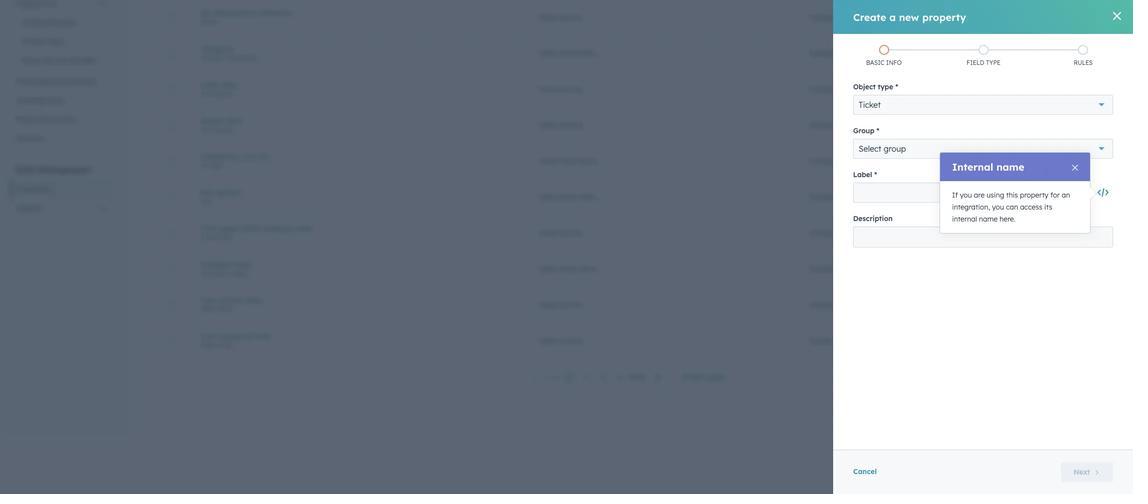 Task type: locate. For each thing, give the bounding box(es) containing it.
ticket information
[[537, 49, 597, 58], [537, 157, 597, 166], [537, 193, 597, 202], [537, 265, 597, 274]]

2 file from the top
[[201, 198, 210, 205]]

private apps
[[22, 37, 64, 46]]

id
[[259, 152, 268, 161]]

security
[[16, 134, 43, 143]]

information for created by user id
[[559, 157, 597, 166]]

last down dropdown
[[201, 296, 216, 305]]

5 ticket activity from the top
[[537, 301, 583, 310]]

1 information from the top
[[559, 49, 597, 58]]

picker down close
[[216, 90, 233, 97]]

conversation
[[212, 8, 257, 17]]

ticket for create date
[[537, 121, 557, 130]]

hubspot for created by user id
[[809, 157, 838, 166]]

tab panel
[[145, 0, 1117, 395]]

tracking
[[16, 96, 44, 105]]

information for category
[[559, 49, 597, 58]]

1 0 from the top
[[1092, 13, 1097, 22]]

date down the select
[[246, 296, 262, 305]]

picker inside close date date picker
[[216, 90, 233, 97]]

apps for connected apps
[[59, 18, 76, 27]]

ticket information for file upload
[[537, 193, 597, 202]]

4 ticket activity from the top
[[537, 229, 583, 238]]

last
[[201, 296, 216, 305], [201, 332, 216, 341]]

date down first
[[201, 234, 214, 241]]

date right contacted
[[255, 332, 271, 341]]

information for file upload
[[559, 193, 597, 202]]

activity for create date
[[559, 121, 583, 130]]

close date date picker
[[201, 80, 237, 97]]

ticket activity for create date
[[537, 121, 583, 130]]

tab panel containing all conversation mentions
[[145, 0, 1117, 395]]

next button
[[626, 372, 667, 385]]

rollup
[[201, 18, 218, 25]]

6 0 from the top
[[1092, 229, 1097, 238]]

last contacted date date picker
[[201, 332, 271, 349]]

picker down agent
[[216, 234, 233, 241]]

2 picker from the top
[[216, 126, 233, 133]]

privacy
[[16, 115, 40, 124]]

7 ticket from the top
[[537, 229, 557, 238]]

hubspot team dropdown select
[[201, 260, 251, 277]]

date right response
[[296, 224, 312, 233]]

hubspot for all conversation mentions
[[809, 13, 838, 22]]

0
[[1092, 13, 1097, 22], [1092, 49, 1097, 58], [1092, 85, 1097, 94], [1092, 157, 1097, 166], [1092, 193, 1097, 202], [1092, 229, 1097, 238]]

create
[[201, 116, 224, 125]]

date inside close date date picker
[[222, 80, 237, 89]]

private
[[22, 37, 45, 46]]

provider
[[69, 56, 96, 65]]

last activity date date picker
[[201, 296, 262, 313]]

2 last from the top
[[201, 332, 216, 341]]

security link
[[10, 129, 112, 148]]

&
[[42, 115, 47, 124]]

activity for close date
[[559, 85, 583, 94]]

data management
[[16, 165, 91, 175]]

10 ticket from the top
[[537, 337, 557, 346]]

created by user id number
[[201, 152, 268, 169]]

ticket activity
[[537, 13, 583, 22], [537, 85, 583, 94], [537, 121, 583, 130], [537, 229, 583, 238], [537, 301, 583, 310], [537, 337, 583, 346]]

activity
[[559, 13, 583, 22], [559, 85, 583, 94], [559, 121, 583, 130], [559, 229, 583, 238], [218, 296, 244, 305], [559, 301, 583, 310], [559, 337, 583, 346]]

last for last activity date
[[201, 296, 216, 305]]

first
[[201, 224, 216, 233]]

3 picker from the top
[[216, 234, 233, 241]]

upload
[[215, 188, 240, 197]]

last left contacted
[[201, 332, 216, 341]]

2 ticket from the top
[[537, 49, 557, 58]]

4
[[618, 373, 622, 382]]

1 ticket information from the top
[[537, 49, 597, 58]]

email
[[22, 56, 40, 65]]

4 0 from the top
[[1092, 157, 1097, 166]]

email service provider link
[[10, 51, 112, 70]]

picker
[[216, 90, 233, 97], [216, 126, 233, 133], [216, 234, 233, 241], [216, 306, 233, 313], [216, 342, 233, 349]]

date inside "first agent email response date date picker"
[[201, 234, 214, 241]]

6 ticket from the top
[[537, 193, 557, 202]]

ticket for last activity date
[[537, 301, 557, 310]]

prev
[[544, 374, 560, 383]]

code
[[46, 96, 63, 105]]

0 vertical spatial file
[[201, 188, 213, 197]]

contacted
[[218, 332, 253, 341]]

connected apps link
[[10, 13, 112, 32]]

file left upload
[[201, 188, 213, 197]]

2 0 from the top
[[1092, 49, 1097, 58]]

1 vertical spatial last
[[201, 332, 216, 341]]

last inside last contacted date date picker
[[201, 332, 216, 341]]

email service provider
[[22, 56, 96, 65]]

picker inside last contacted date date picker
[[216, 342, 233, 349]]

3 ticket activity from the top
[[537, 121, 583, 130]]

properties
[[16, 185, 50, 194]]

4 picker from the top
[[216, 306, 233, 313]]

file upload file
[[201, 188, 240, 205]]

hubspot team button
[[201, 260, 513, 269]]

2 information from the top
[[559, 157, 597, 166]]

5 0 from the top
[[1092, 193, 1097, 202]]

hubspot for last contacted date
[[809, 337, 838, 346]]

user
[[241, 152, 256, 161]]

picker inside "first agent email response date date picker"
[[216, 234, 233, 241]]

hubspot
[[809, 13, 838, 22], [809, 49, 838, 58], [809, 85, 838, 94], [809, 121, 838, 130], [809, 157, 838, 166], [809, 193, 838, 202], [809, 229, 838, 238], [201, 260, 231, 269], [809, 265, 838, 274], [809, 301, 838, 310], [809, 337, 838, 346]]

3 date from the top
[[201, 234, 214, 241]]

5 picker from the top
[[216, 342, 233, 349]]

ticket information for category
[[537, 49, 597, 58]]

hubspot for category
[[809, 49, 838, 58]]

hubspot for create date
[[809, 121, 838, 130]]

2 ticket activity from the top
[[537, 85, 583, 94]]

picker inside last activity date date picker
[[216, 306, 233, 313]]

3 ticket from the top
[[537, 85, 557, 94]]

hubspot for close date
[[809, 85, 838, 94]]

2 date from the top
[[201, 126, 214, 133]]

activity for all conversation mentions
[[559, 13, 583, 22]]

date
[[222, 80, 237, 89], [226, 116, 242, 125], [296, 224, 312, 233], [246, 296, 262, 305], [255, 332, 271, 341]]

email
[[241, 224, 261, 233]]

5 ticket from the top
[[537, 157, 557, 166]]

1 ticket from the top
[[537, 13, 557, 22]]

ticket for category
[[537, 49, 557, 58]]

apps for private apps
[[47, 37, 64, 46]]

8 ticket from the top
[[537, 265, 557, 274]]

activity for first agent email response date
[[559, 229, 583, 238]]

picker down create at left
[[216, 126, 233, 133]]

1 date from the top
[[201, 90, 214, 97]]

1 ticket activity from the top
[[537, 13, 583, 22]]

date right close
[[222, 80, 237, 89]]

connected
[[22, 18, 57, 27]]

apps
[[59, 18, 76, 27], [47, 37, 64, 46]]

ticket for all conversation mentions
[[537, 13, 557, 22]]

ticket activity for all conversation mentions
[[537, 13, 583, 22]]

1 vertical spatial apps
[[47, 37, 64, 46]]

1 vertical spatial file
[[201, 198, 210, 205]]

objects
[[16, 204, 41, 213]]

date down last activity date date picker
[[201, 342, 214, 349]]

0 vertical spatial apps
[[59, 18, 76, 27]]

create date date picker
[[201, 116, 242, 133]]

date right create at left
[[226, 116, 242, 125]]

create date button
[[201, 116, 513, 125]]

ticket for hubspot team
[[537, 265, 557, 274]]

pagination navigation
[[525, 371, 667, 385]]

2 ticket information from the top
[[537, 157, 597, 166]]

created
[[201, 152, 228, 161]]

last inside last activity date date picker
[[201, 296, 216, 305]]

date down dropdown
[[201, 306, 214, 313]]

3 0 from the top
[[1092, 85, 1097, 94]]

1 picker from the top
[[216, 90, 233, 97]]

date inside last activity date date picker
[[201, 306, 214, 313]]

9 ticket from the top
[[537, 301, 557, 310]]

date down create at left
[[201, 126, 214, 133]]

1 file from the top
[[201, 188, 213, 197]]

picker down contacted
[[216, 342, 233, 349]]

apps up service
[[47, 37, 64, 46]]

3 ticket information from the top
[[537, 193, 597, 202]]

marketplace
[[16, 77, 57, 86]]

connected apps
[[22, 18, 76, 27]]

4 information from the top
[[559, 265, 597, 274]]

mentions
[[259, 8, 292, 17]]

apps up the private apps link
[[59, 18, 76, 27]]

last activity date button
[[201, 296, 513, 305]]

category
[[201, 44, 233, 53]]

6 ticket activity from the top
[[537, 337, 583, 346]]

5 date from the top
[[201, 342, 214, 349]]

date down close
[[201, 90, 214, 97]]

4 ticket information from the top
[[537, 265, 597, 274]]

4 date from the top
[[201, 306, 214, 313]]

hubspot for file upload
[[809, 193, 838, 202]]

4 ticket from the top
[[537, 121, 557, 130]]

date
[[201, 90, 214, 97], [201, 126, 214, 133], [201, 234, 214, 241], [201, 306, 214, 313], [201, 342, 214, 349]]

file up first
[[201, 198, 210, 205]]

ticket activity for first agent email response date
[[537, 229, 583, 238]]

information
[[559, 49, 597, 58], [559, 157, 597, 166], [559, 193, 597, 202], [559, 265, 597, 274]]

3 information from the top
[[559, 193, 597, 202]]

picker up contacted
[[216, 306, 233, 313]]

picker inside create date date picker
[[216, 126, 233, 133]]

ticket
[[537, 13, 557, 22], [537, 49, 557, 58], [537, 85, 557, 94], [537, 121, 557, 130], [537, 157, 557, 166], [537, 193, 557, 202], [537, 229, 557, 238], [537, 265, 557, 274], [537, 301, 557, 310], [537, 337, 557, 346]]

privacy & consent
[[16, 115, 76, 124]]

data
[[16, 165, 36, 175]]

marketplace downloads
[[16, 77, 95, 86]]

objects button
[[10, 199, 112, 218]]

1 last from the top
[[201, 296, 216, 305]]

0 vertical spatial last
[[201, 296, 216, 305]]



Task type: vqa. For each thing, say whether or not it's contained in the screenshot.


Task type: describe. For each thing, give the bounding box(es) containing it.
10 per page button
[[675, 367, 737, 387]]

ticket activity for close date
[[537, 85, 583, 94]]

prev button
[[525, 372, 563, 385]]

category button
[[201, 44, 513, 53]]

ticket information for hubspot team
[[537, 265, 597, 274]]

created by user id button
[[201, 152, 513, 161]]

date inside last contacted date date picker
[[201, 342, 214, 349]]

ticket activity for last contacted date
[[537, 337, 583, 346]]

tracking code
[[16, 96, 63, 105]]

10
[[682, 373, 690, 382]]

information for hubspot team
[[559, 265, 597, 274]]

ticket for first agent email response date
[[537, 229, 557, 238]]

hubspot inside hubspot team dropdown select
[[201, 260, 231, 269]]

0 for rollup
[[1092, 13, 1097, 22]]

ticket for created by user id
[[537, 157, 557, 166]]

0 for picker
[[1092, 85, 1097, 94]]

number
[[201, 162, 224, 169]]

2
[[584, 373, 588, 382]]

ticket activity for last activity date
[[537, 301, 583, 310]]

all conversation mentions button
[[201, 8, 513, 17]]

first agent email response date button
[[201, 224, 513, 233]]

last for last contacted date
[[201, 332, 216, 341]]

dropdown
[[201, 270, 230, 277]]

date inside create date date picker
[[226, 116, 242, 125]]

ticket information for created by user id
[[537, 157, 597, 166]]

date inside create date date picker
[[201, 126, 214, 133]]

4 button
[[614, 371, 626, 384]]

date inside close date date picker
[[201, 90, 214, 97]]

by
[[231, 152, 239, 161]]

activity inside last activity date date picker
[[218, 296, 244, 305]]

downloads
[[59, 77, 95, 86]]

0 for response
[[1092, 229, 1097, 238]]

select
[[232, 270, 248, 277]]

3 button
[[597, 371, 608, 384]]

1 button
[[563, 371, 574, 384]]

private apps link
[[10, 32, 112, 51]]

hubspot for last activity date
[[809, 301, 838, 310]]

all conversation mentions rollup
[[201, 8, 292, 25]]

date inside last contacted date date picker
[[255, 332, 271, 341]]

response
[[263, 224, 294, 233]]

0 for id
[[1092, 157, 1097, 166]]

management
[[38, 165, 91, 175]]

last contacted date button
[[201, 332, 513, 341]]

ticket for last contacted date
[[537, 337, 557, 346]]

marketplace downloads link
[[10, 72, 112, 91]]

agent
[[219, 224, 239, 233]]

page
[[706, 373, 724, 382]]

10 per page
[[682, 373, 724, 382]]

activity for last activity date
[[559, 301, 583, 310]]

service
[[42, 56, 67, 65]]

hubspot for hubspot team
[[809, 265, 838, 274]]

data management element
[[10, 164, 112, 256]]

activity for last contacted date
[[559, 337, 583, 346]]

privacy & consent link
[[10, 110, 112, 129]]

date inside "first agent email response date date picker"
[[296, 224, 312, 233]]

category multiple checkboxes
[[201, 44, 257, 61]]

close
[[201, 80, 219, 89]]

file upload button
[[201, 188, 513, 197]]

3
[[601, 373, 605, 382]]

next
[[629, 374, 646, 383]]

first agent email response date date picker
[[201, 224, 312, 241]]

properties link
[[10, 180, 112, 199]]

close date button
[[201, 80, 513, 89]]

multiple
[[201, 54, 223, 61]]

hubspot for first agent email response date
[[809, 229, 838, 238]]

tracking code link
[[10, 91, 112, 110]]

team
[[233, 260, 251, 269]]

per
[[692, 373, 704, 382]]

ticket for close date
[[537, 85, 557, 94]]

1
[[567, 373, 571, 382]]

date inside last activity date date picker
[[246, 296, 262, 305]]

ticket for file upload
[[537, 193, 557, 202]]

all
[[201, 8, 210, 17]]

2 button
[[580, 371, 591, 384]]

checkboxes
[[224, 54, 257, 61]]

consent
[[49, 115, 76, 124]]



